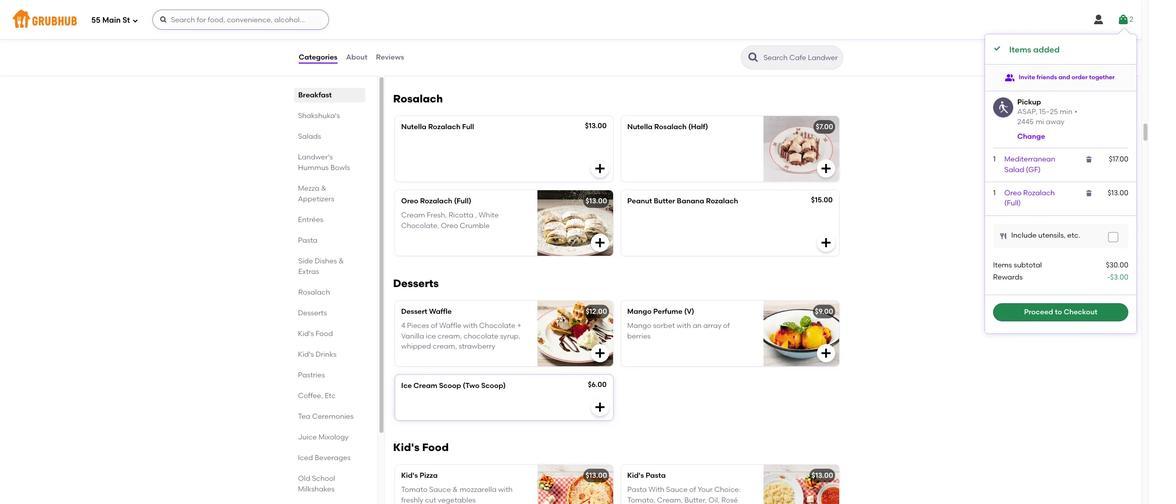 Task type: vqa. For each thing, say whether or not it's contained in the screenshot.
Landwer's Hummus Bowls
yes



Task type: locate. For each thing, give the bounding box(es) containing it.
1 horizontal spatial with
[[499, 486, 513, 494]]

(full) up ricotta
[[454, 197, 472, 206]]

oreo down ricotta
[[441, 221, 458, 230]]

rozalach
[[428, 123, 461, 131], [1024, 189, 1055, 197], [420, 197, 453, 206], [706, 197, 739, 206]]

items up rewards
[[994, 261, 1013, 269]]

2 horizontal spatial with
[[677, 322, 691, 330]]

2 1 from the top
[[994, 189, 996, 197]]

iced
[[298, 454, 313, 462]]

entrées tab
[[298, 215, 362, 225]]

added
[[1034, 45, 1060, 55]]

0 vertical spatial cream
[[401, 211, 425, 220]]

0 horizontal spatial of
[[431, 322, 438, 330]]

of inside mango sorbet with an array of berries
[[724, 322, 730, 330]]

$6.00
[[588, 381, 607, 389]]

pasta up tomato,
[[628, 486, 647, 494]]

0 vertical spatial &
[[322, 184, 327, 193]]

pasta up side
[[298, 236, 318, 245]]

0 horizontal spatial oreo rozalach (full)
[[401, 197, 472, 206]]

drinks
[[316, 350, 337, 359]]

kid's left drinks
[[298, 350, 314, 359]]

appetizers
[[298, 195, 335, 203]]

food up drinks
[[316, 330, 333, 338]]

food inside tab
[[316, 330, 333, 338]]

cream,
[[438, 332, 462, 341], [433, 342, 457, 351]]

oreo
[[1005, 189, 1022, 197], [401, 197, 419, 206], [441, 221, 458, 230]]

proceed to checkout
[[1025, 308, 1098, 317]]

of
[[431, 322, 438, 330], [724, 322, 730, 330], [690, 486, 696, 494]]

food up pizza
[[422, 441, 449, 454]]

about button
[[346, 39, 368, 76]]

oreo rozalach (full) image
[[538, 190, 613, 256]]

1 horizontal spatial rosalach
[[393, 92, 443, 105]]

2 horizontal spatial rosalach
[[655, 123, 687, 131]]

main navigation navigation
[[0, 0, 1142, 39]]

0 horizontal spatial rosalach
[[298, 288, 330, 297]]

& up vegetables
[[453, 486, 458, 494]]

waffle right dessert
[[429, 307, 452, 316]]

& up appetizers
[[322, 184, 327, 193]]

0 vertical spatial mango
[[628, 307, 652, 316]]

rosalach
[[393, 92, 443, 105], [655, 123, 687, 131], [298, 288, 330, 297]]

waffle down dessert waffle
[[440, 322, 462, 330]]

desserts up dessert
[[393, 277, 439, 290]]

items added
[[1010, 45, 1060, 55]]

pasta inside pasta with sauce of your choice: tomato, cream, butter, oil, ros
[[628, 486, 647, 494]]

$13.00 for tomato sauce & mozzarella with freshly cut vegetables
[[586, 472, 607, 480]]

mezza
[[298, 184, 320, 193]]

of inside pasta with sauce of your choice: tomato, cream, butter, oil, ros
[[690, 486, 696, 494]]

of up ice
[[431, 322, 438, 330]]

kid's food up the kid's pizza
[[393, 441, 449, 454]]

mango inside mango sorbet with an array of berries
[[628, 322, 652, 330]]

$13.00
[[585, 122, 607, 130], [1108, 189, 1129, 197], [586, 197, 607, 206], [586, 472, 607, 480], [812, 472, 834, 480]]

with left an
[[677, 322, 691, 330]]

with inside 4 pieces of waffle with chocolate + vanilla ice cream, chocolate syrup, whipped cream, strawberry
[[463, 322, 478, 330]]

desserts
[[393, 277, 439, 290], [298, 309, 327, 318]]

items subtotal
[[994, 261, 1042, 269]]

cream, down ice
[[433, 342, 457, 351]]

desserts tab
[[298, 308, 362, 319]]

$12.00
[[586, 307, 607, 316]]

2 sauce from the left
[[666, 486, 688, 494]]

4 pieces of waffle with chocolate + vanilla ice cream, chocolate syrup, whipped cream, strawberry
[[401, 322, 522, 351]]

reviews button
[[376, 39, 405, 76]]

mi
[[1036, 118, 1045, 126]]

with for $13.00
[[499, 486, 513, 494]]

away
[[1046, 118, 1065, 126]]

banana
[[677, 197, 705, 206]]

with for $12.00
[[463, 322, 478, 330]]

+
[[517, 322, 522, 330]]

mezza & appetizers tab
[[298, 183, 362, 204]]

$7.00
[[816, 123, 834, 131]]

0 vertical spatial pasta
[[298, 236, 318, 245]]

sauce
[[429, 486, 451, 494], [666, 486, 688, 494]]

sauce up cut
[[429, 486, 451, 494]]

1 vertical spatial &
[[339, 257, 344, 266]]

-
[[1108, 273, 1111, 282]]

of up butter,
[[690, 486, 696, 494]]

svg image
[[159, 16, 167, 24], [132, 17, 138, 23], [994, 44, 1002, 53], [1086, 156, 1094, 164], [1086, 189, 1094, 197], [1000, 232, 1008, 240], [1111, 234, 1117, 240], [820, 237, 833, 249]]

0 vertical spatial desserts
[[393, 277, 439, 290]]

with up chocolate
[[463, 322, 478, 330]]

pasta tab
[[298, 235, 362, 246]]

0 vertical spatial items
[[1010, 45, 1032, 55]]

cream up chocolate,
[[401, 211, 425, 220]]

0 horizontal spatial desserts
[[298, 309, 327, 318]]

cream right ice
[[414, 382, 438, 390]]

with right mozzarella
[[499, 486, 513, 494]]

oreo rozalach (full)
[[1005, 189, 1055, 208], [401, 197, 472, 206]]

chocolate
[[464, 332, 499, 341]]

mango
[[628, 307, 652, 316], [628, 322, 652, 330]]

pastries tab
[[298, 370, 362, 381]]

of right array
[[724, 322, 730, 330]]

juice mixology tab
[[298, 432, 362, 443]]

utensils,
[[1039, 231, 1066, 240]]

0 vertical spatial 1
[[994, 155, 996, 164]]

2
[[1130, 15, 1134, 24]]

2 mango from the top
[[628, 322, 652, 330]]

1 vertical spatial pasta
[[646, 472, 666, 480]]

ice
[[426, 332, 436, 341]]

0 horizontal spatial &
[[322, 184, 327, 193]]

nutella
[[401, 123, 427, 131], [628, 123, 653, 131]]

pieces
[[407, 322, 429, 330]]

1 left mediterranean
[[994, 155, 996, 164]]

juice mixology
[[298, 433, 349, 442]]

kid's pizza image
[[538, 465, 613, 504]]

2 horizontal spatial of
[[724, 322, 730, 330]]

peanut butter banana rozalach
[[628, 197, 739, 206]]

nutella rozalach full
[[401, 123, 474, 131]]

sorbet
[[653, 322, 675, 330]]

1 horizontal spatial (full)
[[1005, 199, 1021, 208]]

invite friends and order together button
[[1005, 68, 1115, 87]]

1 mango from the top
[[628, 307, 652, 316]]

(full) down salad
[[1005, 199, 1021, 208]]

food
[[316, 330, 333, 338], [422, 441, 449, 454]]

oreo up chocolate,
[[401, 197, 419, 206]]

sauce inside pasta with sauce of your choice: tomato, cream, butter, oil, ros
[[666, 486, 688, 494]]

old
[[298, 475, 311, 483]]

0 horizontal spatial sauce
[[429, 486, 451, 494]]

salads
[[298, 132, 322, 141]]

(half)
[[689, 123, 709, 131]]

kid's food up kid's drinks
[[298, 330, 333, 338]]

rozalach inside 'oreo rozalach (full)'
[[1024, 189, 1055, 197]]

items left added
[[1010, 45, 1032, 55]]

landwer's
[[298, 153, 333, 162]]

2 horizontal spatial &
[[453, 486, 458, 494]]

oreo rozalach (full) down (gf)
[[1005, 189, 1055, 208]]

1 vertical spatial cream,
[[433, 342, 457, 351]]

full
[[462, 123, 474, 131]]

perfume
[[654, 307, 683, 316]]

mediterranean salad (gf) link
[[1005, 155, 1056, 174]]

rozalach down (gf)
[[1024, 189, 1055, 197]]

your
[[698, 486, 713, 494]]

1 horizontal spatial desserts
[[393, 277, 439, 290]]

0 vertical spatial food
[[316, 330, 333, 338]]

nutella rosalach (half)
[[628, 123, 709, 131]]

cream, right ice
[[438, 332, 462, 341]]

1 horizontal spatial of
[[690, 486, 696, 494]]

1 sauce from the left
[[429, 486, 451, 494]]

juice
[[298, 433, 317, 442]]

change
[[1018, 132, 1046, 141]]

oreo down salad
[[1005, 189, 1022, 197]]

ceremonies
[[312, 413, 354, 421]]

desserts up the kid's food tab
[[298, 309, 327, 318]]

rosalach inside tab
[[298, 288, 330, 297]]

school
[[312, 475, 336, 483]]

2 vertical spatial rosalach
[[298, 288, 330, 297]]

& inside side dishes & extras
[[339, 257, 344, 266]]

$13.00 for cream fresh, ricotta , white chocolate, oreo crumble
[[586, 197, 607, 206]]

pasta inside tab
[[298, 236, 318, 245]]

proceed to checkout button
[[994, 304, 1129, 322]]

2 horizontal spatial oreo
[[1005, 189, 1022, 197]]

sauce up cream,
[[666, 486, 688, 494]]

0 horizontal spatial nutella
[[401, 123, 427, 131]]

& inside mezza & appetizers
[[322, 184, 327, 193]]

Search for food, convenience, alcohol... search field
[[152, 10, 329, 30]]

rosalach down extras
[[298, 288, 330, 297]]

0 horizontal spatial kid's food
[[298, 330, 333, 338]]

1 vertical spatial 1
[[994, 189, 996, 197]]

2 vertical spatial &
[[453, 486, 458, 494]]

1 horizontal spatial &
[[339, 257, 344, 266]]

waffle
[[429, 307, 452, 316], [440, 322, 462, 330]]

scoop
[[439, 382, 461, 390]]

rozalach up fresh,
[[420, 197, 453, 206]]

cream,
[[657, 496, 683, 504]]

1 horizontal spatial nutella
[[628, 123, 653, 131]]

1 horizontal spatial oreo
[[441, 221, 458, 230]]

1 vertical spatial kid's food
[[393, 441, 449, 454]]

1 left oreo rozalach (full) "link"
[[994, 189, 996, 197]]

1 1 from the top
[[994, 155, 996, 164]]

svg image
[[1093, 14, 1105, 26], [1118, 14, 1130, 26], [820, 52, 833, 64], [594, 163, 606, 175], [820, 163, 833, 175], [594, 237, 606, 249], [594, 347, 606, 360], [820, 347, 833, 360], [594, 401, 606, 414]]

oreo rozalach (full) inside items added tooltip
[[1005, 189, 1055, 208]]

1 nutella from the left
[[401, 123, 427, 131]]

kid's food
[[298, 330, 333, 338], [393, 441, 449, 454]]

1 horizontal spatial food
[[422, 441, 449, 454]]

1 vertical spatial mango
[[628, 322, 652, 330]]

1 horizontal spatial oreo rozalach (full)
[[1005, 189, 1055, 208]]

side
[[298, 257, 313, 266]]

& inside tomato sauce & mozzarella with freshly cut vegetables
[[453, 486, 458, 494]]

0 horizontal spatial with
[[463, 322, 478, 330]]

salad
[[1005, 165, 1025, 174]]

1 vertical spatial items
[[994, 261, 1013, 269]]

freshly
[[401, 496, 424, 504]]

1 horizontal spatial sauce
[[666, 486, 688, 494]]

oreo rozalach (full) up fresh,
[[401, 197, 472, 206]]

cream inside 'cream fresh, ricotta , white chocolate, oreo crumble'
[[401, 211, 425, 220]]

kid's
[[298, 330, 314, 338], [298, 350, 314, 359], [393, 441, 420, 454], [401, 472, 418, 480], [628, 472, 644, 480]]

0 vertical spatial waffle
[[429, 307, 452, 316]]

&
[[322, 184, 327, 193], [339, 257, 344, 266], [453, 486, 458, 494]]

1 vertical spatial desserts
[[298, 309, 327, 318]]

peanut
[[628, 197, 652, 206]]

2 nutella from the left
[[628, 123, 653, 131]]

with inside tomato sauce & mozzarella with freshly cut vegetables
[[499, 486, 513, 494]]

pasta up with
[[646, 472, 666, 480]]

rosalach left (half)
[[655, 123, 687, 131]]

& right dishes
[[339, 257, 344, 266]]

dessert waffle image
[[538, 301, 613, 367]]

mediterranean
[[1005, 155, 1056, 164]]

waffle inside 4 pieces of waffle with chocolate + vanilla ice cream, chocolate syrup, whipped cream, strawberry
[[440, 322, 462, 330]]

sauce inside tomato sauce & mozzarella with freshly cut vegetables
[[429, 486, 451, 494]]

$30.00
[[1106, 261, 1129, 269]]

0 horizontal spatial food
[[316, 330, 333, 338]]

& for side
[[339, 257, 344, 266]]

kid's drinks tab
[[298, 349, 362, 360]]

(v)
[[684, 307, 695, 316]]

chocolate
[[479, 322, 516, 330]]

1 vertical spatial waffle
[[440, 322, 462, 330]]

0 vertical spatial kid's food
[[298, 330, 333, 338]]

mango perfume (v) image
[[764, 301, 840, 367]]

kid's food tab
[[298, 329, 362, 339]]

side dishes & extras tab
[[298, 256, 362, 277]]

rosalach up nutella rozalach full
[[393, 92, 443, 105]]

2 vertical spatial pasta
[[628, 486, 647, 494]]

berries
[[628, 332, 651, 341]]



Task type: describe. For each thing, give the bounding box(es) containing it.
kid's pizza
[[401, 472, 438, 480]]

landwer's hummus bowls tab
[[298, 152, 362, 173]]

kid's up tomato,
[[628, 472, 644, 480]]

invite
[[1019, 74, 1036, 81]]

rosalach tab
[[298, 287, 362, 298]]

rozalach right banana
[[706, 197, 739, 206]]

kid's food inside tab
[[298, 330, 333, 338]]

st
[[123, 15, 130, 25]]

side dishes & extras
[[298, 257, 344, 276]]

(full) inside "link"
[[1005, 199, 1021, 208]]

butter
[[654, 197, 676, 206]]

items for items added
[[1010, 45, 1032, 55]]

landwer's hummus bowls
[[298, 153, 350, 172]]

tomato,
[[628, 496, 656, 504]]

kid's up kid's drinks
[[298, 330, 314, 338]]

1 vertical spatial cream
[[414, 382, 438, 390]]

milkshakes
[[298, 485, 335, 494]]

pasta for pasta
[[298, 236, 318, 245]]

iced beverages
[[298, 454, 351, 462]]

0 vertical spatial rosalach
[[393, 92, 443, 105]]

mozzarella
[[460, 486, 497, 494]]

ice
[[401, 382, 412, 390]]

(gf)
[[1026, 165, 1041, 174]]

oreo inside 'oreo rozalach (full)'
[[1005, 189, 1022, 197]]

tea ceremonies tab
[[298, 411, 362, 422]]

oil,
[[709, 496, 720, 504]]

of inside 4 pieces of waffle with chocolate + vanilla ice cream, chocolate syrup, whipped cream, strawberry
[[431, 322, 438, 330]]

coffee,
[[298, 392, 323, 400]]

three eggs image
[[764, 6, 840, 71]]

55
[[91, 15, 100, 25]]

etc
[[325, 392, 336, 400]]

choice:
[[715, 486, 741, 494]]

nutella for nutella rosalach (half)
[[628, 123, 653, 131]]

two eggs image
[[538, 6, 613, 71]]

breakfast
[[298, 91, 332, 99]]

0 horizontal spatial (full)
[[454, 197, 472, 206]]

about
[[346, 53, 368, 62]]

include
[[1012, 231, 1037, 240]]

together
[[1090, 74, 1115, 81]]

$13.00 inside items added tooltip
[[1108, 189, 1129, 197]]

scoop)
[[481, 382, 506, 390]]

(two
[[463, 382, 480, 390]]

min
[[1060, 108, 1073, 116]]

etc.
[[1068, 231, 1081, 240]]

strawberry
[[459, 342, 496, 351]]

mango perfume (v)
[[628, 307, 695, 316]]

people icon image
[[1005, 72, 1015, 83]]

and
[[1059, 74, 1071, 81]]

hummus
[[298, 164, 329, 172]]

categories button
[[298, 39, 338, 76]]

subtotal
[[1014, 261, 1042, 269]]

coffee, etc
[[298, 392, 336, 400]]

1 for oreo
[[994, 189, 996, 197]]

syrup,
[[500, 332, 521, 341]]

rozalach left full
[[428, 123, 461, 131]]

search icon image
[[748, 52, 760, 64]]

shakshuka's tab
[[298, 111, 362, 121]]

mango for mango perfume (v)
[[628, 307, 652, 316]]

iced beverages tab
[[298, 453, 362, 464]]

mango for mango sorbet with an array of berries
[[628, 322, 652, 330]]

pizza
[[420, 472, 438, 480]]

1 vertical spatial rosalach
[[655, 123, 687, 131]]

$17.00
[[1110, 155, 1129, 164]]

coffee, etc tab
[[298, 391, 362, 401]]

extras
[[298, 268, 319, 276]]

items added tooltip
[[986, 28, 1137, 334]]

friends
[[1037, 74, 1058, 81]]

$9.00
[[815, 307, 834, 316]]

55 main st
[[91, 15, 130, 25]]

$15.00
[[812, 196, 833, 205]]

mediterranean salad (gf)
[[1005, 155, 1056, 174]]

include utensils, etc.
[[1012, 231, 1081, 240]]

vanilla
[[401, 332, 424, 341]]

whipped
[[401, 342, 431, 351]]

main
[[102, 15, 121, 25]]

pasta with sauce of your choice: tomato, cream, butter, oil, ros
[[628, 486, 741, 504]]

nutella for nutella rozalach full
[[401, 123, 427, 131]]

rewards
[[994, 273, 1023, 282]]

$13.00 for pasta with sauce of your choice: tomato, cream, butter, oil, ros
[[812, 472, 834, 480]]

with inside mango sorbet with an array of berries
[[677, 322, 691, 330]]

white
[[479, 211, 499, 220]]

proceed
[[1025, 308, 1054, 317]]

an
[[693, 322, 702, 330]]

array
[[704, 322, 722, 330]]

checkout
[[1064, 308, 1098, 317]]

items for items subtotal
[[994, 261, 1013, 269]]

1 vertical spatial food
[[422, 441, 449, 454]]

bowls
[[331, 164, 350, 172]]

fresh,
[[427, 211, 447, 220]]

cream fresh, ricotta , white chocolate, oreo crumble
[[401, 211, 499, 230]]

desserts inside tab
[[298, 309, 327, 318]]

order
[[1072, 74, 1088, 81]]

chocolate,
[[401, 221, 439, 230]]

mixology
[[319, 433, 349, 442]]

vegetables
[[438, 496, 476, 504]]

dessert waffle
[[401, 307, 452, 316]]

tomato
[[401, 486, 428, 494]]

change button
[[1018, 132, 1046, 142]]

$3.00
[[1111, 273, 1129, 282]]

entrées
[[298, 216, 324, 224]]

4
[[401, 322, 405, 330]]

pickup
[[1018, 98, 1042, 106]]

1 for mediterranean
[[994, 155, 996, 164]]

oreo inside 'cream fresh, ricotta , white chocolate, oreo crumble'
[[441, 221, 458, 230]]

salads tab
[[298, 131, 362, 142]]

kid's up 'tomato'
[[401, 472, 418, 480]]

tea ceremonies
[[298, 413, 354, 421]]

old school milkshakes tab
[[298, 474, 362, 495]]

svg image inside 2 'button'
[[1118, 14, 1130, 26]]

breakfast tab
[[298, 90, 362, 100]]

reviews
[[376, 53, 404, 62]]

mango sorbet with an array of berries
[[628, 322, 730, 341]]

Search Cafe Landwer search field
[[763, 53, 840, 63]]

butter,
[[685, 496, 707, 504]]

pastries
[[298, 371, 325, 380]]

-$3.00
[[1108, 273, 1129, 282]]

mezza & appetizers
[[298, 184, 335, 203]]

pasta for pasta with sauce of your choice: tomato, cream, butter, oil, ros
[[628, 486, 647, 494]]

& for tomato
[[453, 486, 458, 494]]

nutella rosalach (half) image
[[764, 116, 840, 182]]

ice cream scoop (two scoop)
[[401, 382, 506, 390]]

dessert
[[401, 307, 428, 316]]

kid's drinks
[[298, 350, 337, 359]]

0 horizontal spatial oreo
[[401, 197, 419, 206]]

2 button
[[1118, 11, 1134, 29]]

kid's up the kid's pizza
[[393, 441, 420, 454]]

1 horizontal spatial kid's food
[[393, 441, 449, 454]]

with
[[649, 486, 665, 494]]

pickup icon image
[[994, 97, 1014, 117]]

to
[[1055, 308, 1063, 317]]

kid's pasta image
[[764, 465, 840, 504]]

0 vertical spatial cream,
[[438, 332, 462, 341]]



